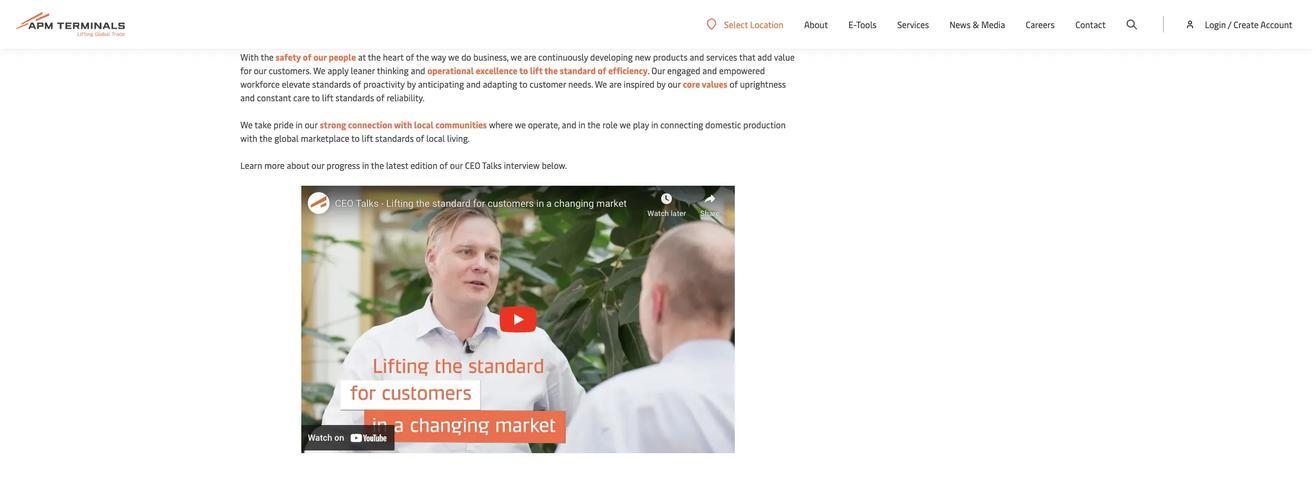 Task type: locate. For each thing, give the bounding box(es) containing it.
we right role
[[620, 119, 631, 131]]

where
[[489, 119, 513, 131]]

2 horizontal spatial lift
[[530, 65, 543, 76]]

we
[[448, 51, 459, 63], [511, 51, 522, 63], [515, 119, 526, 131], [620, 119, 631, 131]]

leaner
[[351, 65, 375, 76]]

1 vertical spatial local
[[426, 132, 445, 144]]

we inside the at the heart of the way we do business, we are continuously developing new products and services that add value for our customers. we apply leaner thinking and
[[313, 65, 326, 76]]

below.
[[542, 159, 567, 171]]

location
[[750, 18, 784, 30]]

needs.
[[568, 78, 593, 90]]

role
[[603, 119, 618, 131]]

. our engaged and empowered workforce elevate standards of proactivity by anticipating and adapting to customer needs. we are inspired by our
[[240, 65, 765, 90]]

in right progress
[[362, 159, 369, 171]]

the right at
[[368, 51, 381, 63]]

0 horizontal spatial by
[[407, 78, 416, 90]]

0 vertical spatial standards
[[312, 78, 351, 90]]

and
[[690, 51, 704, 63], [411, 65, 425, 76], [703, 65, 717, 76], [466, 78, 481, 90], [240, 92, 255, 104], [562, 119, 577, 131]]

e-
[[849, 18, 856, 30]]

contact button
[[1076, 0, 1106, 49]]

0 horizontal spatial we
[[240, 119, 253, 131]]

empowered
[[719, 65, 765, 76]]

adapting
[[483, 78, 517, 90]]

with down the reliability.
[[394, 119, 412, 131]]

to up of uprightness and constant care to lift standards of reliability.
[[519, 65, 528, 76]]

the
[[261, 51, 274, 63], [368, 51, 381, 63], [416, 51, 429, 63], [544, 65, 558, 76], [588, 119, 601, 131], [259, 132, 272, 144], [371, 159, 384, 171]]

to right care
[[312, 92, 320, 104]]

account
[[1261, 18, 1293, 30]]

play
[[633, 119, 649, 131]]

progress
[[327, 159, 360, 171]]

login / create account link
[[1185, 0, 1293, 49]]

with
[[394, 119, 412, 131], [240, 132, 257, 144]]

constant
[[257, 92, 291, 104]]

standards down strong connection with local communities link
[[375, 132, 414, 144]]

0 vertical spatial with
[[394, 119, 412, 131]]

our down engaged
[[668, 78, 681, 90]]

continuously
[[538, 51, 588, 63]]

local
[[414, 119, 434, 131], [426, 132, 445, 144]]

our up marketplace
[[305, 119, 318, 131]]

our up "workforce"
[[254, 65, 267, 76]]

to inside of uprightness and constant care to lift standards of reliability.
[[312, 92, 320, 104]]

1 vertical spatial with
[[240, 132, 257, 144]]

of down "empowered"
[[730, 78, 738, 90]]

1 vertical spatial lift
[[322, 92, 333, 104]]

at
[[358, 51, 366, 63]]

heart
[[383, 51, 404, 63]]

our
[[313, 51, 327, 63], [254, 65, 267, 76], [668, 78, 681, 90], [305, 119, 318, 131], [312, 159, 324, 171], [450, 159, 463, 171]]

1 horizontal spatial we
[[313, 65, 326, 76]]

lift right care
[[322, 92, 333, 104]]

efficiency
[[608, 65, 648, 76]]

domestic
[[706, 119, 741, 131]]

the up 'customer' on the top left
[[544, 65, 558, 76]]

1 horizontal spatial with
[[394, 119, 412, 131]]

and down "workforce"
[[240, 92, 255, 104]]

careers
[[1026, 18, 1055, 30]]

we inside . our engaged and empowered workforce elevate standards of proactivity by anticipating and adapting to customer needs. we are inspired by our
[[595, 78, 607, 90]]

services button
[[897, 0, 929, 49]]

take
[[255, 119, 271, 131]]

way
[[431, 51, 446, 63]]

of right safety
[[303, 51, 312, 63]]

by up the reliability.
[[407, 78, 416, 90]]

customer
[[530, 78, 566, 90]]

2 vertical spatial lift
[[362, 132, 373, 144]]

and inside of uprightness and constant care to lift standards of reliability.
[[240, 92, 255, 104]]

we down safety of our people link
[[313, 65, 326, 76]]

strong
[[320, 119, 346, 131]]

of inside . our engaged and empowered workforce elevate standards of proactivity by anticipating and adapting to customer needs. we are inspired by our
[[353, 78, 361, 90]]

pride
[[274, 119, 294, 131]]

and right operate,
[[562, 119, 577, 131]]

1 horizontal spatial by
[[657, 78, 666, 90]]

are up operational excellence to lift the standard of efficiency
[[524, 51, 536, 63]]

local left the living.
[[426, 132, 445, 144]]

lift down the connection
[[362, 132, 373, 144]]

2 vertical spatial standards
[[375, 132, 414, 144]]

we left take
[[240, 119, 253, 131]]

with down take
[[240, 132, 257, 144]]

ceo
[[465, 159, 480, 171]]

we up excellence
[[511, 51, 522, 63]]

0 vertical spatial are
[[524, 51, 536, 63]]

to down operational excellence to lift the standard of efficiency
[[519, 78, 528, 90]]

by
[[407, 78, 416, 90], [657, 78, 666, 90]]

marketplace
[[301, 132, 349, 144]]

of down leaner
[[353, 78, 361, 90]]

people
[[329, 51, 356, 63]]

by down our
[[657, 78, 666, 90]]

lift inside of uprightness and constant care to lift standards of reliability.
[[322, 92, 333, 104]]

2 by from the left
[[657, 78, 666, 90]]

apply
[[328, 65, 349, 76]]

developing
[[590, 51, 633, 63]]

local down the reliability.
[[414, 119, 434, 131]]

we
[[313, 65, 326, 76], [595, 78, 607, 90], [240, 119, 253, 131]]

with the safety of our people
[[240, 51, 356, 63]]

0 horizontal spatial with
[[240, 132, 257, 144]]

we right needs.
[[595, 78, 607, 90]]

to
[[519, 65, 528, 76], [519, 78, 528, 90], [312, 92, 320, 104], [351, 132, 360, 144]]

1 vertical spatial standards
[[336, 92, 374, 104]]

standards for lift
[[336, 92, 374, 104]]

new
[[635, 51, 651, 63]]

in right play
[[651, 119, 658, 131]]

communities
[[436, 119, 487, 131]]

add
[[758, 51, 772, 63]]

of right heart
[[406, 51, 414, 63]]

select location button
[[707, 18, 784, 30]]

connection
[[348, 119, 392, 131]]

of down strong connection with local communities link
[[416, 132, 424, 144]]

about
[[804, 18, 828, 30]]

contact
[[1076, 18, 1106, 30]]

2 horizontal spatial we
[[595, 78, 607, 90]]

2 vertical spatial we
[[240, 119, 253, 131]]

e-tools button
[[849, 0, 877, 49]]

lift up 'customer' on the top left
[[530, 65, 543, 76]]

0 vertical spatial we
[[313, 65, 326, 76]]

and inside where we operate, and in the role we play in connecting domestic production with the global marketplace to lift standards of local living.
[[562, 119, 577, 131]]

of
[[303, 51, 312, 63], [406, 51, 414, 63], [598, 65, 606, 76], [353, 78, 361, 90], [730, 78, 738, 90], [376, 92, 385, 104], [416, 132, 424, 144], [440, 159, 448, 171]]

standard
[[560, 65, 596, 76]]

1 vertical spatial are
[[609, 78, 622, 90]]

1 horizontal spatial are
[[609, 78, 622, 90]]

standards for elevate
[[312, 78, 351, 90]]

standards inside . our engaged and empowered workforce elevate standards of proactivity by anticipating and adapting to customer needs. we are inspired by our
[[312, 78, 351, 90]]

excellence
[[476, 65, 518, 76]]

standards inside of uprightness and constant care to lift standards of reliability.
[[336, 92, 374, 104]]

latest
[[386, 159, 408, 171]]

workforce
[[240, 78, 280, 90]]

standards down leaner
[[336, 92, 374, 104]]

standards inside where we operate, and in the role we play in connecting domestic production with the global marketplace to lift standards of local living.
[[375, 132, 414, 144]]

1 horizontal spatial lift
[[362, 132, 373, 144]]

to down we take pride in our strong connection with local communities
[[351, 132, 360, 144]]

core values
[[683, 78, 728, 90]]

1 vertical spatial we
[[595, 78, 607, 90]]

of down proactivity
[[376, 92, 385, 104]]

0 horizontal spatial are
[[524, 51, 536, 63]]

core values link
[[683, 78, 728, 90]]

standards down apply
[[312, 78, 351, 90]]

are down efficiency
[[609, 78, 622, 90]]

to inside where we operate, and in the role we play in connecting domestic production with the global marketplace to lift standards of local living.
[[351, 132, 360, 144]]

about button
[[804, 0, 828, 49]]

0 horizontal spatial lift
[[322, 92, 333, 104]]

our
[[652, 65, 665, 76]]

in
[[296, 119, 303, 131], [579, 119, 586, 131], [651, 119, 658, 131], [362, 159, 369, 171]]

and right thinking on the left top of the page
[[411, 65, 425, 76]]

standards
[[312, 78, 351, 90], [336, 92, 374, 104], [375, 132, 414, 144]]



Task type: describe. For each thing, give the bounding box(es) containing it.
safety
[[276, 51, 301, 63]]

products
[[653, 51, 688, 63]]

login / create account
[[1205, 18, 1293, 30]]

/
[[1228, 18, 1232, 30]]

we left the do
[[448, 51, 459, 63]]

operational
[[427, 65, 474, 76]]

learn
[[240, 159, 262, 171]]

production
[[743, 119, 786, 131]]

0 vertical spatial local
[[414, 119, 434, 131]]

1 by from the left
[[407, 78, 416, 90]]

of down developing
[[598, 65, 606, 76]]

interview
[[504, 159, 540, 171]]

anticipating
[[418, 78, 464, 90]]

the right "with"
[[261, 51, 274, 63]]

engaged
[[667, 65, 701, 76]]

business,
[[474, 51, 509, 63]]

local inside where we operate, and in the role we play in connecting domestic production with the global marketplace to lift standards of local living.
[[426, 132, 445, 144]]

media
[[981, 18, 1005, 30]]

our inside . our engaged and empowered workforce elevate standards of proactivity by anticipating and adapting to customer needs. we are inspired by our
[[668, 78, 681, 90]]

care
[[293, 92, 310, 104]]

.
[[648, 65, 650, 76]]

e-tools
[[849, 18, 877, 30]]

that
[[739, 51, 756, 63]]

and up core values link
[[703, 65, 717, 76]]

our inside the at the heart of the way we do business, we are continuously developing new products and services that add value for our customers. we apply leaner thinking and
[[254, 65, 267, 76]]

for
[[240, 65, 252, 76]]

careers button
[[1026, 0, 1055, 49]]

operational excellence to lift the standard of efficiency link
[[427, 65, 648, 76]]

the left role
[[588, 119, 601, 131]]

&
[[973, 18, 979, 30]]

the down take
[[259, 132, 272, 144]]

reliability.
[[387, 92, 425, 104]]

of right edition
[[440, 159, 448, 171]]

with inside where we operate, and in the role we play in connecting domestic production with the global marketplace to lift standards of local living.
[[240, 132, 257, 144]]

select
[[724, 18, 748, 30]]

create
[[1234, 18, 1259, 30]]

learn more about our progress in the latest edition of our ceo talks interview below.
[[240, 159, 567, 171]]

global
[[274, 132, 299, 144]]

with
[[240, 51, 259, 63]]

and up engaged
[[690, 51, 704, 63]]

in right pride
[[296, 119, 303, 131]]

proactivity
[[363, 78, 405, 90]]

we right where
[[515, 119, 526, 131]]

strong connection with local communities link
[[318, 119, 487, 131]]

edition
[[411, 159, 438, 171]]

are inside . our engaged and empowered workforce elevate standards of proactivity by anticipating and adapting to customer needs. we are inspired by our
[[609, 78, 622, 90]]

0 vertical spatial lift
[[530, 65, 543, 76]]

lift inside where we operate, and in the role we play in connecting domestic production with the global marketplace to lift standards of local living.
[[362, 132, 373, 144]]

services
[[897, 18, 929, 30]]

values
[[702, 78, 728, 90]]

elevate
[[282, 78, 310, 90]]

do
[[462, 51, 471, 63]]

our right the about
[[312, 159, 324, 171]]

our left the people
[[313, 51, 327, 63]]

talks
[[482, 159, 502, 171]]

living.
[[447, 132, 470, 144]]

we take pride in our strong connection with local communities
[[240, 119, 487, 131]]

where we operate, and in the role we play in connecting domestic production with the global marketplace to lift standards of local living.
[[240, 119, 786, 144]]

tools
[[856, 18, 877, 30]]

news & media button
[[950, 0, 1005, 49]]

the left way
[[416, 51, 429, 63]]

in left role
[[579, 119, 586, 131]]

about
[[287, 159, 309, 171]]

our left ceo
[[450, 159, 463, 171]]

select location
[[724, 18, 784, 30]]

login
[[1205, 18, 1226, 30]]

inspired
[[624, 78, 655, 90]]

the left latest
[[371, 159, 384, 171]]

of uprightness and constant care to lift standards of reliability.
[[240, 78, 786, 104]]

operate,
[[528, 119, 560, 131]]

services
[[706, 51, 737, 63]]

connecting
[[660, 119, 703, 131]]

of inside where we operate, and in the role we play in connecting domestic production with the global marketplace to lift standards of local living.
[[416, 132, 424, 144]]

safety of our people link
[[274, 51, 356, 63]]

are inside the at the heart of the way we do business, we are continuously developing new products and services that add value for our customers. we apply leaner thinking and
[[524, 51, 536, 63]]

customers.
[[269, 65, 311, 76]]

more
[[264, 159, 285, 171]]

news
[[950, 18, 971, 30]]

to inside . our engaged and empowered workforce elevate standards of proactivity by anticipating and adapting to customer needs. we are inspired by our
[[519, 78, 528, 90]]

core
[[683, 78, 700, 90]]

operational excellence to lift the standard of efficiency
[[427, 65, 648, 76]]

uprightness
[[740, 78, 786, 90]]

and left adapting
[[466, 78, 481, 90]]

at the heart of the way we do business, we are continuously developing new products and services that add value for our customers. we apply leaner thinking and
[[240, 51, 795, 76]]

of inside the at the heart of the way we do business, we are continuously developing new products and services that add value for our customers. we apply leaner thinking and
[[406, 51, 414, 63]]

news & media
[[950, 18, 1005, 30]]

thinking
[[377, 65, 409, 76]]



Task type: vqa. For each thing, say whether or not it's contained in the screenshot.
new
yes



